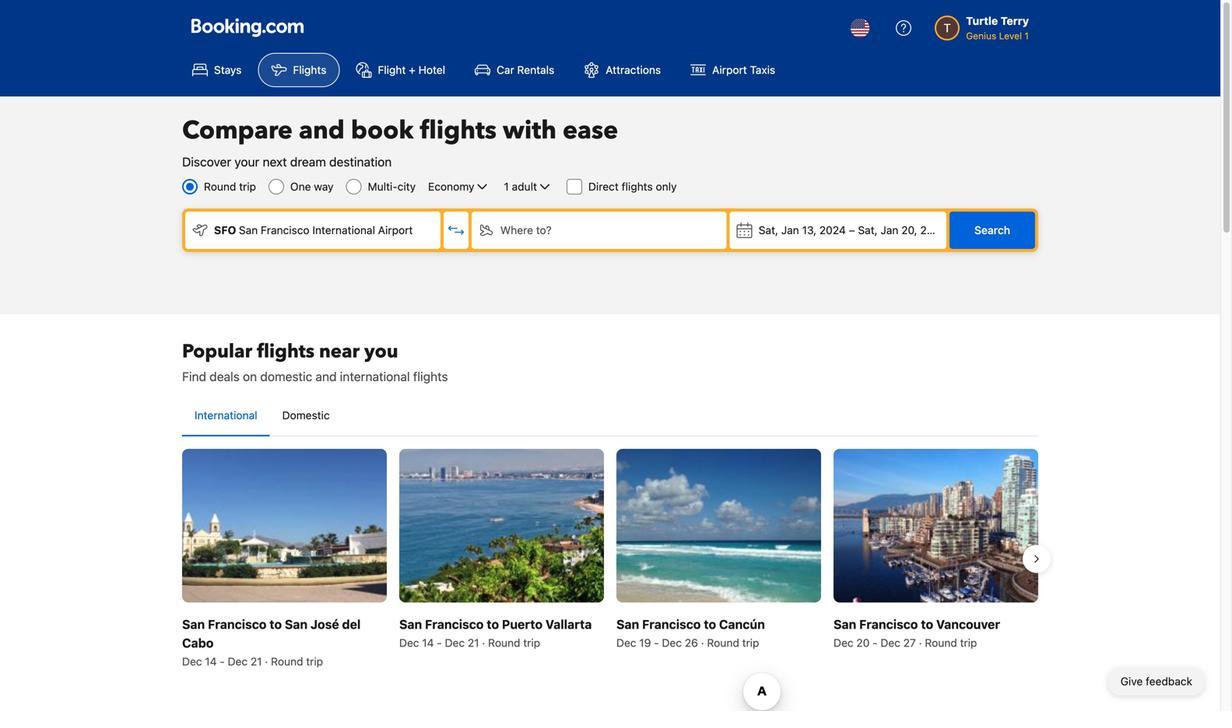 Task type: vqa. For each thing, say whether or not it's contained in the screenshot.


Task type: describe. For each thing, give the bounding box(es) containing it.
city
[[398, 180, 416, 193]]

popular
[[182, 339, 252, 365]]

stays link
[[179, 53, 255, 87]]

20
[[857, 637, 870, 650]]

airport inside airport taxis link
[[713, 63, 747, 76]]

to for puerto
[[487, 617, 499, 632]]

flights up "domestic"
[[257, 339, 315, 365]]

search
[[975, 224, 1011, 237]]

2 sat, from the left
[[858, 224, 878, 237]]

book
[[351, 114, 414, 148]]

attractions
[[606, 63, 661, 76]]

level
[[999, 30, 1022, 41]]

vancouver
[[937, 617, 1001, 632]]

san for san francisco to san josé del cabo
[[182, 617, 205, 632]]

francisco down the one
[[261, 224, 310, 237]]

puerto
[[502, 617, 543, 632]]

round inside san francisco to puerto vallarta dec 14 - dec 21 · round trip
[[488, 637, 521, 650]]

domestic
[[282, 409, 330, 422]]

flight + hotel
[[378, 63, 445, 76]]

only
[[656, 180, 677, 193]]

san francisco to cancún image
[[617, 449, 821, 603]]

international inside button
[[195, 409, 257, 422]]

1 adult
[[504, 180, 537, 193]]

international button
[[182, 396, 270, 436]]

where
[[501, 224, 533, 237]]

27
[[904, 637, 916, 650]]

next
[[263, 155, 287, 169]]

airport taxis link
[[677, 53, 789, 87]]

· inside san francisco to cancún dec 19 - dec 26 · round trip
[[701, 637, 704, 650]]

where to?
[[501, 224, 552, 237]]

economy
[[428, 180, 475, 193]]

to?
[[536, 224, 552, 237]]

1 sat, from the left
[[759, 224, 779, 237]]

deals
[[210, 369, 240, 384]]

sfo
[[214, 224, 236, 237]]

round trip
[[204, 180, 256, 193]]

francisco for san francisco to vancouver
[[860, 617, 918, 632]]

2 jan from the left
[[881, 224, 899, 237]]

san francisco to puerto vallarta dec 14 - dec 21 · round trip
[[399, 617, 592, 650]]

hotel
[[419, 63, 445, 76]]

13,
[[802, 224, 817, 237]]

cabo
[[182, 636, 214, 651]]

multi-city
[[368, 180, 416, 193]]

genius
[[966, 30, 997, 41]]

21 inside san francisco to puerto vallarta dec 14 - dec 21 · round trip
[[468, 637, 479, 650]]

sat, jan 13, 2024 – sat, jan 20, 2024
[[759, 224, 947, 237]]

way
[[314, 180, 334, 193]]

tab list containing international
[[182, 396, 1039, 438]]

round inside san francisco to vancouver dec 20 - dec 27 · round trip
[[925, 637, 958, 650]]

terry
[[1001, 14, 1029, 27]]

ease
[[563, 114, 618, 148]]

direct
[[589, 180, 619, 193]]

21 inside "san francisco to san josé del cabo dec 14 - dec 21 · round trip"
[[251, 655, 262, 668]]

trip down your at the top left of page
[[239, 180, 256, 193]]

josé
[[311, 617, 339, 632]]

domestic
[[260, 369, 312, 384]]

- inside san francisco to vancouver dec 20 - dec 27 · round trip
[[873, 637, 878, 650]]

multi-
[[368, 180, 398, 193]]

trip inside san francisco to puerto vallarta dec 14 - dec 21 · round trip
[[523, 637, 540, 650]]

1 adult button
[[503, 178, 554, 196]]

0 vertical spatial international
[[313, 224, 375, 237]]

· inside san francisco to puerto vallarta dec 14 - dec 21 · round trip
[[482, 637, 485, 650]]

sat, jan 13, 2024 – sat, jan 20, 2024 button
[[730, 212, 947, 249]]

round inside "san francisco to san josé del cabo dec 14 - dec 21 · round trip"
[[271, 655, 303, 668]]

flights
[[293, 63, 327, 76]]

turtle terry genius level 1
[[966, 14, 1029, 41]]

taxis
[[750, 63, 776, 76]]

dream
[[290, 155, 326, 169]]

compare
[[182, 114, 293, 148]]

1 2024 from the left
[[820, 224, 846, 237]]

vallarta
[[546, 617, 592, 632]]

turtle
[[966, 14, 998, 27]]

14 inside "san francisco to san josé del cabo dec 14 - dec 21 · round trip"
[[205, 655, 217, 668]]

one
[[290, 180, 311, 193]]

- inside san francisco to cancún dec 19 - dec 26 · round trip
[[654, 637, 659, 650]]

sfo san francisco international airport
[[214, 224, 413, 237]]

san for san francisco to vancouver
[[834, 617, 857, 632]]

1 jan from the left
[[782, 224, 799, 237]]

francisco for san francisco to puerto vallarta
[[425, 617, 484, 632]]

· inside "san francisco to san josé del cabo dec 14 - dec 21 · round trip"
[[265, 655, 268, 668]]

flight
[[378, 63, 406, 76]]

26
[[685, 637, 698, 650]]

with
[[503, 114, 557, 148]]



Task type: locate. For each thing, give the bounding box(es) containing it.
francisco up 26
[[642, 617, 701, 632]]

19
[[640, 637, 651, 650]]

near
[[319, 339, 360, 365]]

flights up economy
[[420, 114, 497, 148]]

san francisco to san josé del cabo dec 14 - dec 21 · round trip
[[182, 617, 361, 668]]

1 vertical spatial 1
[[504, 180, 509, 193]]

to
[[270, 617, 282, 632], [487, 617, 499, 632], [704, 617, 716, 632], [921, 617, 934, 632]]

1 horizontal spatial 14
[[422, 637, 434, 650]]

san francisco to san josé del cabo image
[[182, 449, 387, 603]]

popular flights near you find deals on domestic and international flights
[[182, 339, 448, 384]]

sat,
[[759, 224, 779, 237], [858, 224, 878, 237]]

adult
[[512, 180, 537, 193]]

car
[[497, 63, 514, 76]]

round
[[204, 180, 236, 193], [488, 637, 521, 650], [707, 637, 740, 650], [925, 637, 958, 650], [271, 655, 303, 668]]

round inside san francisco to cancún dec 19 - dec 26 · round trip
[[707, 637, 740, 650]]

francisco inside san francisco to vancouver dec 20 - dec 27 · round trip
[[860, 617, 918, 632]]

feedback
[[1146, 675, 1193, 688]]

0 horizontal spatial sat,
[[759, 224, 779, 237]]

flight + hotel link
[[343, 53, 459, 87]]

3 to from the left
[[704, 617, 716, 632]]

trip inside san francisco to vancouver dec 20 - dec 27 · round trip
[[960, 637, 977, 650]]

-
[[437, 637, 442, 650], [654, 637, 659, 650], [873, 637, 878, 650], [220, 655, 225, 668]]

· inside san francisco to vancouver dec 20 - dec 27 · round trip
[[919, 637, 922, 650]]

region containing san francisco to san josé del cabo
[[170, 443, 1051, 676]]

your
[[235, 155, 260, 169]]

give
[[1121, 675, 1143, 688]]

airport down multi-city
[[378, 224, 413, 237]]

francisco inside san francisco to cancún dec 19 - dec 26 · round trip
[[642, 617, 701, 632]]

san
[[239, 224, 258, 237], [182, 617, 205, 632], [285, 617, 308, 632], [399, 617, 422, 632], [617, 617, 639, 632], [834, 617, 857, 632]]

and up 'dream' on the left top of page
[[299, 114, 345, 148]]

trip inside san francisco to cancún dec 19 - dec 26 · round trip
[[743, 637, 760, 650]]

international down way at the left
[[313, 224, 375, 237]]

to left josé
[[270, 617, 282, 632]]

1 vertical spatial 21
[[251, 655, 262, 668]]

0 horizontal spatial 2024
[[820, 224, 846, 237]]

airport left taxis
[[713, 63, 747, 76]]

on
[[243, 369, 257, 384]]

domestic button
[[270, 396, 342, 436]]

and inside 'popular flights near you find deals on domestic and international flights'
[[316, 369, 337, 384]]

trip
[[239, 180, 256, 193], [523, 637, 540, 650], [743, 637, 760, 650], [960, 637, 977, 650], [306, 655, 323, 668]]

international down deals
[[195, 409, 257, 422]]

–
[[849, 224, 855, 237]]

flights right international
[[413, 369, 448, 384]]

4 to from the left
[[921, 617, 934, 632]]

0 horizontal spatial 21
[[251, 655, 262, 668]]

0 vertical spatial 21
[[468, 637, 479, 650]]

stays
[[214, 63, 242, 76]]

find
[[182, 369, 206, 384]]

san francisco to vancouver dec 20 - dec 27 · round trip
[[834, 617, 1001, 650]]

trip down puerto
[[523, 637, 540, 650]]

san for san francisco to cancún
[[617, 617, 639, 632]]

1 inside turtle terry genius level 1
[[1025, 30, 1029, 41]]

cancún
[[719, 617, 765, 632]]

francisco up the cabo
[[208, 617, 267, 632]]

san for san francisco to puerto vallarta
[[399, 617, 422, 632]]

2024
[[820, 224, 846, 237], [921, 224, 947, 237]]

0 horizontal spatial jan
[[782, 224, 799, 237]]

to inside san francisco to puerto vallarta dec 14 - dec 21 · round trip
[[487, 617, 499, 632]]

1 vertical spatial international
[[195, 409, 257, 422]]

1 horizontal spatial international
[[313, 224, 375, 237]]

2024 right 20, at the top of the page
[[921, 224, 947, 237]]

0 horizontal spatial airport
[[378, 224, 413, 237]]

san francisco to cancún dec 19 - dec 26 · round trip
[[617, 617, 765, 650]]

and inside compare and book flights with ease discover your next dream destination
[[299, 114, 345, 148]]

2024 left – on the right top
[[820, 224, 846, 237]]

and down near
[[316, 369, 337, 384]]

san inside san francisco to vancouver dec 20 - dec 27 · round trip
[[834, 617, 857, 632]]

sat, right – on the right top
[[858, 224, 878, 237]]

1 inside popup button
[[504, 180, 509, 193]]

0 vertical spatial 14
[[422, 637, 434, 650]]

destination
[[329, 155, 392, 169]]

booking.com logo image
[[192, 18, 304, 37], [192, 18, 304, 37]]

francisco for san francisco to san josé del cabo
[[208, 617, 267, 632]]

francisco up 27
[[860, 617, 918, 632]]

francisco inside san francisco to puerto vallarta dec 14 - dec 21 · round trip
[[425, 617, 484, 632]]

0 vertical spatial 1
[[1025, 30, 1029, 41]]

2 to from the left
[[487, 617, 499, 632]]

14
[[422, 637, 434, 650], [205, 655, 217, 668]]

1 horizontal spatial airport
[[713, 63, 747, 76]]

jan left 13,
[[782, 224, 799, 237]]

airport
[[713, 63, 747, 76], [378, 224, 413, 237]]

0 vertical spatial airport
[[713, 63, 747, 76]]

to for cancún
[[704, 617, 716, 632]]

21
[[468, 637, 479, 650], [251, 655, 262, 668]]

1 horizontal spatial 1
[[1025, 30, 1029, 41]]

- inside "san francisco to san josé del cabo dec 14 - dec 21 · round trip"
[[220, 655, 225, 668]]

san inside san francisco to cancún dec 19 - dec 26 · round trip
[[617, 617, 639, 632]]

flights link
[[258, 53, 340, 87]]

to left 'cancún'
[[704, 617, 716, 632]]

1 right level
[[1025, 30, 1029, 41]]

to inside san francisco to cancún dec 19 - dec 26 · round trip
[[704, 617, 716, 632]]

- inside san francisco to puerto vallarta dec 14 - dec 21 · round trip
[[437, 637, 442, 650]]

to for vancouver
[[921, 617, 934, 632]]

one way
[[290, 180, 334, 193]]

1 vertical spatial and
[[316, 369, 337, 384]]

0 horizontal spatial international
[[195, 409, 257, 422]]

1 vertical spatial airport
[[378, 224, 413, 237]]

direct flights only
[[589, 180, 677, 193]]

san inside san francisco to puerto vallarta dec 14 - dec 21 · round trip
[[399, 617, 422, 632]]

attractions link
[[571, 53, 674, 87]]

2 2024 from the left
[[921, 224, 947, 237]]

1 horizontal spatial 21
[[468, 637, 479, 650]]

car rentals link
[[462, 53, 568, 87]]

international
[[313, 224, 375, 237], [195, 409, 257, 422]]

car rentals
[[497, 63, 555, 76]]

1 horizontal spatial sat,
[[858, 224, 878, 237]]

14 inside san francisco to puerto vallarta dec 14 - dec 21 · round trip
[[422, 637, 434, 650]]

region
[[170, 443, 1051, 676]]

give feedback button
[[1109, 668, 1205, 696]]

dec
[[399, 637, 419, 650], [445, 637, 465, 650], [617, 637, 637, 650], [662, 637, 682, 650], [834, 637, 854, 650], [881, 637, 901, 650], [182, 655, 202, 668], [228, 655, 248, 668]]

to inside "san francisco to san josé del cabo dec 14 - dec 21 · round trip"
[[270, 617, 282, 632]]

20,
[[902, 224, 918, 237]]

1
[[1025, 30, 1029, 41], [504, 180, 509, 193]]

flights left "only"
[[622, 180, 653, 193]]

san francisco to puerto vallarta image
[[399, 449, 604, 603]]

jan left 20, at the top of the page
[[881, 224, 899, 237]]

francisco
[[261, 224, 310, 237], [208, 617, 267, 632], [425, 617, 484, 632], [642, 617, 701, 632], [860, 617, 918, 632]]

0 vertical spatial and
[[299, 114, 345, 148]]

search button
[[950, 212, 1036, 249]]

trip inside "san francisco to san josé del cabo dec 14 - dec 21 · round trip"
[[306, 655, 323, 668]]

+
[[409, 63, 416, 76]]

to left vancouver
[[921, 617, 934, 632]]

0 horizontal spatial 14
[[205, 655, 217, 668]]

you
[[364, 339, 398, 365]]

1 to from the left
[[270, 617, 282, 632]]

1 left the adult
[[504, 180, 509, 193]]

tab list
[[182, 396, 1039, 438]]

to left puerto
[[487, 617, 499, 632]]

and
[[299, 114, 345, 148], [316, 369, 337, 384]]

san francisco to vancouver image
[[834, 449, 1039, 603]]

airport taxis
[[713, 63, 776, 76]]

discover
[[182, 155, 231, 169]]

0 horizontal spatial 1
[[504, 180, 509, 193]]

to for san
[[270, 617, 282, 632]]

francisco inside "san francisco to san josé del cabo dec 14 - dec 21 · round trip"
[[208, 617, 267, 632]]

where to? button
[[472, 212, 727, 249]]

1 vertical spatial 14
[[205, 655, 217, 668]]

international
[[340, 369, 410, 384]]

jan
[[782, 224, 799, 237], [881, 224, 899, 237]]

give feedback
[[1121, 675, 1193, 688]]

flights inside compare and book flights with ease discover your next dream destination
[[420, 114, 497, 148]]

1 horizontal spatial 2024
[[921, 224, 947, 237]]

to inside san francisco to vancouver dec 20 - dec 27 · round trip
[[921, 617, 934, 632]]

francisco for san francisco to cancún
[[642, 617, 701, 632]]

trip down josé
[[306, 655, 323, 668]]

compare and book flights with ease discover your next dream destination
[[182, 114, 618, 169]]

flights
[[420, 114, 497, 148], [622, 180, 653, 193], [257, 339, 315, 365], [413, 369, 448, 384]]

francisco left puerto
[[425, 617, 484, 632]]

del
[[342, 617, 361, 632]]

sat, left 13,
[[759, 224, 779, 237]]

·
[[482, 637, 485, 650], [701, 637, 704, 650], [919, 637, 922, 650], [265, 655, 268, 668]]

rentals
[[517, 63, 555, 76]]

trip down 'cancún'
[[743, 637, 760, 650]]

1 horizontal spatial jan
[[881, 224, 899, 237]]

trip down vancouver
[[960, 637, 977, 650]]



